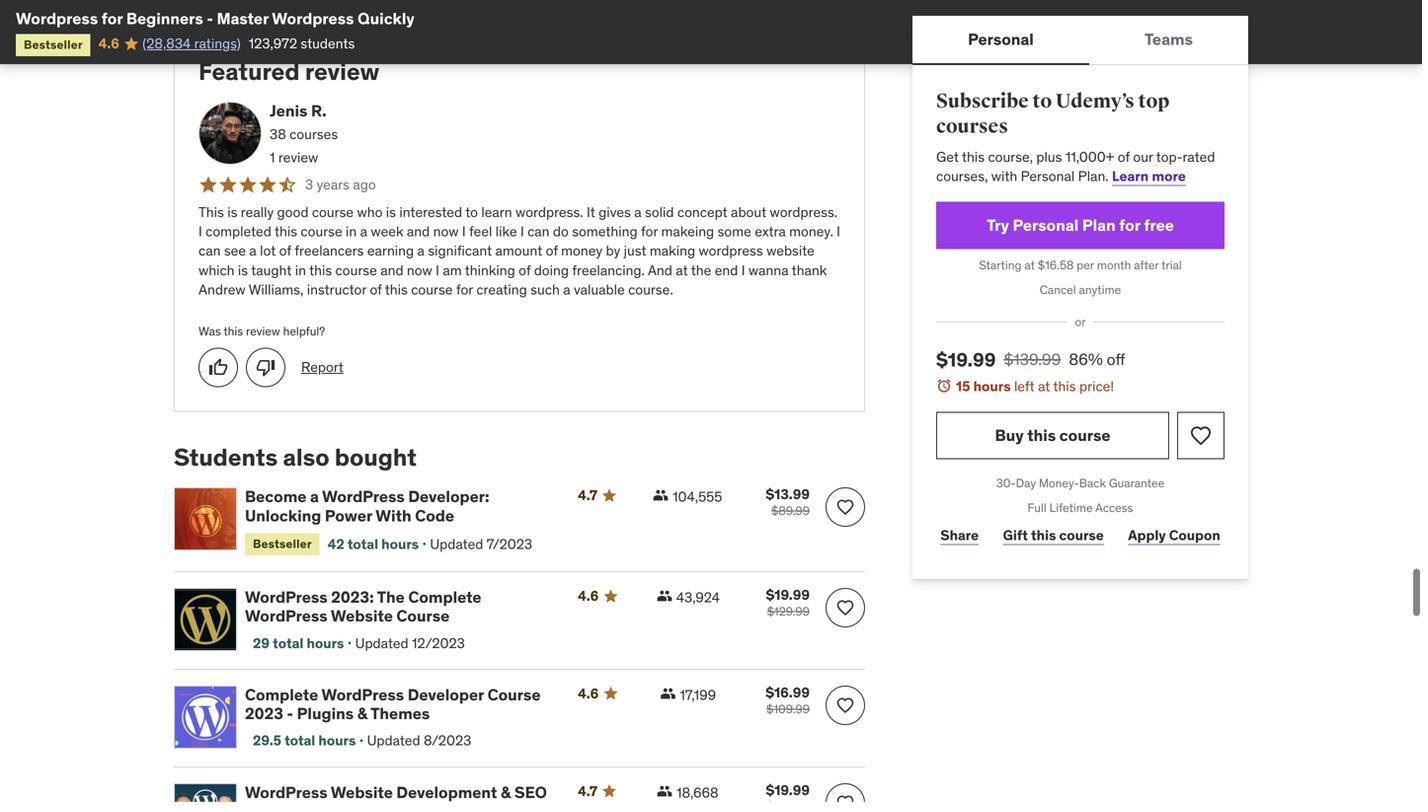 Task type: describe. For each thing, give the bounding box(es) containing it.
top-
[[1156, 148, 1183, 166]]

course up freelancers
[[301, 223, 342, 241]]

month
[[1097, 258, 1131, 273]]

jenis r. 38 courses 1 review
[[270, 101, 338, 166]]

just
[[624, 242, 646, 260]]

am
[[443, 262, 462, 279]]

top
[[1138, 89, 1170, 114]]

feel
[[469, 223, 492, 241]]

ratings)
[[194, 34, 241, 52]]

review inside jenis r. 38 courses 1 review
[[278, 149, 318, 166]]

0 vertical spatial review
[[305, 57, 380, 86]]

guarantee
[[1109, 476, 1165, 491]]

beginners
[[126, 8, 203, 29]]

29
[[253, 635, 270, 653]]

plus
[[1036, 148, 1062, 166]]

unlocking
[[245, 506, 321, 526]]

course.
[[628, 281, 673, 299]]

$16.58
[[1038, 258, 1074, 273]]

i left feel
[[462, 223, 466, 241]]

i right end
[[741, 262, 745, 279]]

learn
[[481, 203, 512, 221]]

updated for developer
[[367, 733, 420, 750]]

apply
[[1128, 527, 1166, 545]]

completed
[[206, 223, 271, 241]]

by
[[606, 242, 620, 260]]

to inside this is really good course who is interested to learn wordpress. it gives a solid concept about wordpress. i completed this course in a week and now i feel like i can do something for makeing some extra money. i can see a lot of freelancers earning a significant amount of money by just making wordpress website which is taught in this course and now i am thinking of doing freelancing.  and at the end i wanna thank andrew williams, instructor of this course for creating such a valuable course.
[[465, 203, 478, 221]]

was
[[199, 324, 221, 339]]

amount
[[495, 242, 542, 260]]

$19.99 $129.99
[[766, 587, 810, 620]]

this left price!
[[1053, 378, 1076, 395]]

1 wordpress from the left
[[16, 8, 98, 29]]

course inside complete wordpress developer course 2023 - plugins & themes
[[488, 685, 541, 706]]

this inside 'buy this course' button
[[1027, 426, 1056, 446]]

at inside this is really good course who is interested to learn wordpress. it gives a solid concept about wordpress. i completed this course in a week and now i feel like i can do something for makeing some extra money. i can see a lot of freelancers earning a significant amount of money by just making wordpress website which is taught in this course and now i am thinking of doing freelancing.  and at the end i wanna thank andrew williams, instructor of this course for creating such a valuable course.
[[676, 262, 688, 279]]

personal inside try personal plan for free link
[[1013, 215, 1079, 235]]

after
[[1134, 258, 1159, 273]]

more
[[1152, 167, 1186, 185]]

students also bought
[[174, 443, 417, 472]]

our
[[1133, 148, 1153, 166]]

total for wordpress
[[285, 733, 315, 750]]

15
[[956, 378, 970, 395]]

anytime
[[1079, 282, 1121, 298]]

plugins
[[297, 704, 354, 724]]

subscribe
[[936, 89, 1029, 114]]

xsmall image for complete wordpress developer course 2023 - plugins & themes
[[660, 686, 676, 702]]

instructor
[[307, 281, 366, 299]]

hours for updated 7/2023
[[381, 536, 419, 553]]

12/2023
[[412, 635, 465, 653]]

jenis
[[270, 101, 308, 121]]

apply coupon
[[1128, 527, 1220, 545]]

updated 12/2023
[[355, 635, 465, 653]]

this
[[199, 203, 224, 221]]

concept
[[677, 203, 728, 221]]

hours for updated 8/2023
[[318, 733, 356, 750]]

course down lifetime
[[1059, 527, 1104, 545]]

a right earning
[[417, 242, 425, 260]]

(28,834
[[142, 34, 191, 52]]

making
[[650, 242, 695, 260]]

gives
[[599, 203, 631, 221]]

2 vertical spatial review
[[246, 324, 280, 339]]

off
[[1107, 349, 1125, 370]]

earning
[[367, 242, 414, 260]]

43,924
[[676, 589, 720, 607]]

4.7 for 18,668
[[578, 783, 598, 801]]

$13.99 $89.99
[[766, 486, 810, 519]]

learn more link
[[1112, 167, 1186, 185]]

good
[[277, 203, 309, 221]]

this down earning
[[385, 281, 408, 299]]

2 wordpress from the left
[[272, 8, 354, 29]]

back
[[1079, 476, 1106, 491]]

this inside get this course, plus 11,000+ of our top-rated courses, with personal plan.
[[962, 148, 985, 166]]

learn
[[1112, 167, 1149, 185]]

report
[[301, 358, 344, 376]]

course up instructor
[[335, 262, 377, 279]]

0 vertical spatial total
[[348, 536, 378, 553]]

a left 'lot'
[[249, 242, 257, 260]]

i down this at top left
[[199, 223, 202, 241]]

wordpress
[[699, 242, 763, 260]]

personal inside get this course, plus 11,000+ of our top-rated courses, with personal plan.
[[1021, 167, 1075, 185]]

1 wordpress. from the left
[[516, 203, 583, 221]]

updated 8/2023
[[367, 733, 471, 750]]

0 horizontal spatial in
[[295, 262, 306, 279]]

r.
[[311, 101, 327, 121]]

4.6 for wordpress 2023: the complete wordpress website course
[[578, 588, 599, 605]]

complete wordpress developer course 2023 - plugins & themes link
[[245, 685, 554, 724]]

this down freelancers
[[309, 262, 332, 279]]

i right like
[[520, 223, 524, 241]]

the
[[691, 262, 711, 279]]

courses inside the subscribe to udemy's top courses
[[936, 115, 1008, 139]]

- inside complete wordpress developer course 2023 - plugins & themes
[[287, 704, 293, 724]]

2 vertical spatial xsmall image
[[657, 784, 673, 800]]

course inside wordpress 2023: the complete wordpress website course
[[396, 606, 450, 627]]

udemy's
[[1056, 89, 1135, 114]]

123,972
[[249, 34, 297, 52]]

$89.99
[[771, 504, 810, 519]]

is up week
[[386, 203, 396, 221]]

extra
[[755, 223, 786, 241]]

freelancers
[[295, 242, 364, 260]]

0 horizontal spatial bestseller
[[24, 37, 83, 52]]

get this course, plus 11,000+ of our top-rated courses, with personal plan.
[[936, 148, 1215, 185]]

1 horizontal spatial can
[[527, 223, 550, 241]]

try personal plan for free
[[987, 215, 1174, 235]]

personal inside personal button
[[968, 29, 1034, 49]]

course inside button
[[1060, 426, 1111, 446]]

1 horizontal spatial in
[[346, 223, 357, 241]]

29.5 total hours
[[253, 733, 356, 750]]

doing
[[534, 262, 569, 279]]

0 vertical spatial wishlist image
[[1189, 424, 1213, 448]]

money
[[561, 242, 603, 260]]

wishlist image for complete wordpress developer course 2023 - plugins & themes
[[836, 696, 855, 716]]

$109.99
[[766, 702, 810, 717]]

developer:
[[408, 487, 489, 507]]

share button
[[936, 517, 983, 556]]

cancel
[[1040, 282, 1076, 298]]

a inside become a wordpress developer: unlocking power with code
[[310, 487, 319, 507]]

for left beginners
[[101, 8, 123, 29]]

gift this course link
[[999, 517, 1108, 556]]

3
[[305, 176, 313, 194]]

2023
[[245, 704, 283, 724]]

$19.99 for $19.99 $129.99
[[766, 587, 810, 604]]

starting at $16.58 per month after trial cancel anytime
[[979, 258, 1182, 298]]



Task type: locate. For each thing, give the bounding box(es) containing it.
xsmall image for become a wordpress developer: unlocking power with code
[[653, 488, 669, 504]]

2 wishlist image from the top
[[836, 794, 855, 803]]

updated down 'code'
[[430, 536, 483, 553]]

free
[[1144, 215, 1174, 235]]

price!
[[1079, 378, 1114, 395]]

1 horizontal spatial bestseller
[[253, 537, 312, 552]]

1 vertical spatial wishlist image
[[836, 794, 855, 803]]

1 vertical spatial 4.7
[[578, 783, 598, 801]]

0 vertical spatial updated
[[430, 536, 483, 553]]

makeing
[[661, 223, 714, 241]]

total for 2023:
[[273, 635, 304, 653]]

left
[[1014, 378, 1035, 395]]

updated down website
[[355, 635, 409, 653]]

0 vertical spatial bestseller
[[24, 37, 83, 52]]

can
[[527, 223, 550, 241], [199, 242, 221, 260]]

0 horizontal spatial wordpress
[[16, 8, 98, 29]]

course up updated 12/2023
[[396, 606, 450, 627]]

0 horizontal spatial can
[[199, 242, 221, 260]]

review right "1"
[[278, 149, 318, 166]]

share
[[940, 527, 979, 545]]

wishlist image
[[836, 598, 855, 618], [836, 794, 855, 803]]

money.
[[789, 223, 833, 241]]

gift this course
[[1003, 527, 1104, 545]]

themes
[[370, 704, 430, 724]]

in right taught
[[295, 262, 306, 279]]

students
[[301, 34, 355, 52]]

xsmall image
[[653, 488, 669, 504], [660, 686, 676, 702], [657, 784, 673, 800]]

1 horizontal spatial course
[[488, 685, 541, 706]]

1 vertical spatial 4.6
[[578, 588, 599, 605]]

1 vertical spatial review
[[278, 149, 318, 166]]

0 vertical spatial to
[[1032, 89, 1052, 114]]

hours down with
[[381, 536, 419, 553]]

wordpress. up the do
[[516, 203, 583, 221]]

1 vertical spatial can
[[199, 242, 221, 260]]

complete up the 12/2023
[[408, 588, 482, 608]]

helpful?
[[283, 324, 325, 339]]

1 4.7 from the top
[[578, 487, 598, 505]]

and
[[407, 223, 430, 241], [380, 262, 403, 279]]

2 4.7 from the top
[[578, 783, 598, 801]]

1 vertical spatial updated
[[355, 635, 409, 653]]

0 horizontal spatial -
[[207, 8, 213, 29]]

in up freelancers
[[346, 223, 357, 241]]

course up the back on the right of page
[[1060, 426, 1111, 446]]

this right buy
[[1027, 426, 1056, 446]]

courses,
[[936, 167, 988, 185]]

total
[[348, 536, 378, 553], [273, 635, 304, 653], [285, 733, 315, 750]]

xsmall image
[[657, 588, 672, 604]]

0 vertical spatial and
[[407, 223, 430, 241]]

$19.99 up 15
[[936, 348, 996, 372]]

1 horizontal spatial -
[[287, 704, 293, 724]]

a left solid
[[634, 203, 642, 221]]

thank
[[792, 262, 827, 279]]

2023:
[[331, 588, 374, 608]]

course
[[312, 203, 354, 221], [301, 223, 342, 241], [335, 262, 377, 279], [411, 281, 453, 299], [1060, 426, 1111, 446], [1059, 527, 1104, 545]]

valuable
[[574, 281, 625, 299]]

developer
[[408, 685, 484, 706]]

complete inside complete wordpress developer course 2023 - plugins & themes
[[245, 685, 318, 706]]

jenis rai image
[[199, 102, 262, 165]]

mark as unhelpful image
[[256, 358, 276, 378]]

4.6 for complete wordpress developer course 2023 - plugins & themes
[[578, 685, 599, 703]]

123,972 students
[[249, 34, 355, 52]]

to inside the subscribe to udemy's top courses
[[1032, 89, 1052, 114]]

courses
[[936, 115, 1008, 139], [289, 125, 338, 143]]

total right 29
[[273, 635, 304, 653]]

hours right 15
[[973, 378, 1011, 395]]

0 horizontal spatial now
[[407, 262, 432, 279]]

$16.99 $109.99
[[766, 684, 810, 717]]

tab list containing personal
[[913, 16, 1248, 65]]

with
[[375, 506, 412, 526]]

for left free
[[1119, 215, 1140, 235]]

of up the doing
[[546, 242, 558, 260]]

0 vertical spatial -
[[207, 8, 213, 29]]

courses inside jenis r. 38 courses 1 review
[[289, 125, 338, 143]]

4.6
[[99, 34, 119, 52], [578, 588, 599, 605], [578, 685, 599, 703]]

i right money.
[[837, 223, 840, 241]]

to left udemy's
[[1032, 89, 1052, 114]]

1 vertical spatial to
[[465, 203, 478, 221]]

hours down plugins
[[318, 733, 356, 750]]

1 vertical spatial bestseller
[[253, 537, 312, 552]]

review up mark as unhelpful icon
[[246, 324, 280, 339]]

0 horizontal spatial at
[[676, 262, 688, 279]]

teams
[[1145, 29, 1193, 49]]

this right was
[[224, 324, 243, 339]]

week
[[371, 223, 403, 241]]

at left the
[[676, 262, 688, 279]]

course,
[[988, 148, 1033, 166]]

starting
[[979, 258, 1022, 273]]

11,000+
[[1066, 148, 1114, 166]]

total right 42
[[348, 536, 378, 553]]

at left $16.58
[[1024, 258, 1035, 273]]

of down amount
[[519, 262, 531, 279]]

2 vertical spatial $19.99
[[766, 782, 810, 800]]

0 vertical spatial in
[[346, 223, 357, 241]]

i left am
[[436, 262, 439, 279]]

hours down website
[[307, 635, 344, 653]]

a
[[634, 203, 642, 221], [360, 223, 367, 241], [249, 242, 257, 260], [417, 242, 425, 260], [563, 281, 570, 299], [310, 487, 319, 507]]

of right instructor
[[370, 281, 382, 299]]

wordpress. up money.
[[770, 203, 838, 221]]

1 vertical spatial personal
[[1021, 167, 1075, 185]]

bestseller
[[24, 37, 83, 52], [253, 537, 312, 552]]

is up completed
[[227, 203, 237, 221]]

hours for updated 12/2023
[[307, 635, 344, 653]]

wordpress 2023: the complete wordpress website course link
[[245, 588, 554, 627]]

a right "become"
[[310, 487, 319, 507]]

0 horizontal spatial courses
[[289, 125, 338, 143]]

complete up 29.5
[[245, 685, 318, 706]]

complete wordpress developer course 2023 - plugins & themes
[[245, 685, 541, 724]]

1 wishlist image from the top
[[836, 598, 855, 618]]

1 horizontal spatial wordpress.
[[770, 203, 838, 221]]

wishlist image for become a wordpress developer: unlocking power with code
[[836, 498, 855, 518]]

7/2023
[[487, 536, 532, 553]]

$13.99
[[766, 486, 810, 504]]

courses down r.
[[289, 125, 338, 143]]

code
[[415, 506, 454, 526]]

1 horizontal spatial to
[[1032, 89, 1052, 114]]

$19.99 $139.99 86% off
[[936, 348, 1125, 372]]

0 horizontal spatial and
[[380, 262, 403, 279]]

$19.99 for $19.99 $139.99 86% off
[[936, 348, 996, 372]]

courses down subscribe
[[936, 115, 1008, 139]]

1 vertical spatial course
[[488, 685, 541, 706]]

1 horizontal spatial at
[[1024, 258, 1035, 273]]

1 vertical spatial $19.99
[[766, 587, 810, 604]]

review down students
[[305, 57, 380, 86]]

wishlist image for 43,924
[[836, 598, 855, 618]]

subscribe to udemy's top courses
[[936, 89, 1170, 139]]

wordpress for beginners - master wordpress quickly
[[16, 8, 415, 29]]

end
[[715, 262, 738, 279]]

wishlist image for 18,668
[[836, 794, 855, 803]]

now left am
[[407, 262, 432, 279]]

complete inside wordpress 2023: the complete wordpress website course
[[408, 588, 482, 608]]

0 horizontal spatial wordpress.
[[516, 203, 583, 221]]

2 vertical spatial wishlist image
[[836, 696, 855, 716]]

0 horizontal spatial course
[[396, 606, 450, 627]]

of inside get this course, plus 11,000+ of our top-rated courses, with personal plan.
[[1118, 148, 1130, 166]]

1 vertical spatial wishlist image
[[836, 498, 855, 518]]

now up significant
[[433, 223, 459, 241]]

of right 'lot'
[[279, 242, 291, 260]]

total right 29.5
[[285, 733, 315, 750]]

- up "ratings)"
[[207, 8, 213, 29]]

at inside starting at $16.58 per month after trial cancel anytime
[[1024, 258, 1035, 273]]

0 vertical spatial $19.99
[[936, 348, 996, 372]]

course down years
[[312, 203, 354, 221]]

1 vertical spatial complete
[[245, 685, 318, 706]]

for down am
[[456, 281, 473, 299]]

alarm image
[[936, 378, 952, 394]]

and
[[648, 262, 672, 279]]

personal up subscribe
[[968, 29, 1034, 49]]

updated down themes
[[367, 733, 420, 750]]

to up feel
[[465, 203, 478, 221]]

can up "which"
[[199, 242, 221, 260]]

to
[[1032, 89, 1052, 114], [465, 203, 478, 221]]

plan
[[1082, 215, 1116, 235]]

see
[[224, 242, 246, 260]]

bought
[[335, 443, 417, 472]]

this
[[962, 148, 985, 166], [275, 223, 297, 241], [309, 262, 332, 279], [385, 281, 408, 299], [224, 324, 243, 339], [1053, 378, 1076, 395], [1027, 426, 1056, 446], [1031, 527, 1056, 545]]

this up courses,
[[962, 148, 985, 166]]

2 horizontal spatial at
[[1038, 378, 1050, 395]]

0 vertical spatial course
[[396, 606, 450, 627]]

xsmall image left 18,668
[[657, 784, 673, 800]]

2 vertical spatial updated
[[367, 733, 420, 750]]

0 vertical spatial complete
[[408, 588, 482, 608]]

$19.99 down $89.99
[[766, 587, 810, 604]]

17,199
[[680, 687, 716, 705]]

of left our
[[1118, 148, 1130, 166]]

1 vertical spatial xsmall image
[[660, 686, 676, 702]]

4.7 for 104,555
[[578, 487, 598, 505]]

0 vertical spatial wishlist image
[[836, 598, 855, 618]]

1 vertical spatial and
[[380, 262, 403, 279]]

this down good
[[275, 223, 297, 241]]

course
[[396, 606, 450, 627], [488, 685, 541, 706]]

2 vertical spatial 4.6
[[578, 685, 599, 703]]

quickly
[[358, 8, 415, 29]]

a down who
[[360, 223, 367, 241]]

personal down "plus"
[[1021, 167, 1075, 185]]

course right developer
[[488, 685, 541, 706]]

such
[[531, 281, 560, 299]]

1 horizontal spatial courses
[[936, 115, 1008, 139]]

1 horizontal spatial wordpress
[[272, 8, 354, 29]]

0 horizontal spatial complete
[[245, 685, 318, 706]]

xsmall image left 104,555
[[653, 488, 669, 504]]

tab list
[[913, 16, 1248, 65]]

3 years ago
[[305, 176, 376, 194]]

0 vertical spatial personal
[[968, 29, 1034, 49]]

this is really good course who is interested to learn wordpress. it gives a solid concept about wordpress. i completed this course in a week and now i feel like i can do something for makeing some extra money. i can see a lot of freelancers earning a significant amount of money by just making wordpress website which is taught in this course and now i am thinking of doing freelancing.  and at the end i wanna thank andrew williams, instructor of this course for creating such a valuable course.
[[199, 203, 840, 299]]

0 vertical spatial now
[[433, 223, 459, 241]]

course down am
[[411, 281, 453, 299]]

wordpress inside become a wordpress developer: unlocking power with code
[[322, 487, 405, 507]]

18,668
[[676, 785, 719, 802]]

coupon
[[1169, 527, 1220, 545]]

this right gift
[[1031, 527, 1056, 545]]

2 vertical spatial total
[[285, 733, 315, 750]]

ago
[[353, 176, 376, 194]]

can left the do
[[527, 223, 550, 241]]

wordpress inside complete wordpress developer course 2023 - plugins & themes
[[321, 685, 404, 706]]

$139.99
[[1004, 349, 1061, 370]]

1 horizontal spatial now
[[433, 223, 459, 241]]

for down solid
[[641, 223, 658, 241]]

30-
[[996, 476, 1016, 491]]

mark as helpful image
[[208, 358, 228, 378]]

access
[[1095, 500, 1133, 516]]

day
[[1016, 476, 1036, 491]]

apply coupon button
[[1124, 517, 1225, 556]]

-
[[207, 8, 213, 29], [287, 704, 293, 724]]

$19.99 down $109.99
[[766, 782, 810, 800]]

1 horizontal spatial and
[[407, 223, 430, 241]]

xsmall image left 17,199
[[660, 686, 676, 702]]

is down see
[[238, 262, 248, 279]]

0 horizontal spatial to
[[465, 203, 478, 221]]

1 vertical spatial -
[[287, 704, 293, 724]]

- right '2023'
[[287, 704, 293, 724]]

1 vertical spatial now
[[407, 262, 432, 279]]

with
[[991, 167, 1018, 185]]

at right left at the top of page
[[1038, 378, 1050, 395]]

and down earning
[[380, 262, 403, 279]]

updated for the
[[355, 635, 409, 653]]

0 vertical spatial 4.6
[[99, 34, 119, 52]]

wishlist image
[[1189, 424, 1213, 448], [836, 498, 855, 518], [836, 696, 855, 716]]

$19.99
[[936, 348, 996, 372], [766, 587, 810, 604], [766, 782, 810, 800]]

1 vertical spatial in
[[295, 262, 306, 279]]

$19.99 for $19.99
[[766, 782, 810, 800]]

a right such on the left top of page
[[563, 281, 570, 299]]

1 horizontal spatial complete
[[408, 588, 482, 608]]

29 total hours
[[253, 635, 344, 653]]

is
[[227, 203, 237, 221], [386, 203, 396, 221], [238, 262, 248, 279]]

try
[[987, 215, 1009, 235]]

42 total hours
[[328, 536, 419, 553]]

thinking
[[465, 262, 515, 279]]

get
[[936, 148, 959, 166]]

personal up $16.58
[[1013, 215, 1079, 235]]

2 vertical spatial personal
[[1013, 215, 1079, 235]]

0 vertical spatial can
[[527, 223, 550, 241]]

wordpress.
[[516, 203, 583, 221], [770, 203, 838, 221]]

&
[[357, 704, 367, 724]]

1 vertical spatial total
[[273, 635, 304, 653]]

this inside gift this course link
[[1031, 527, 1056, 545]]

2 wordpress. from the left
[[770, 203, 838, 221]]

and down interested at the top left of the page
[[407, 223, 430, 241]]

104,555
[[673, 488, 722, 506]]

0 vertical spatial xsmall image
[[653, 488, 669, 504]]

0 vertical spatial 4.7
[[578, 487, 598, 505]]



Task type: vqa. For each thing, say whether or not it's contained in the screenshot.
our
yes



